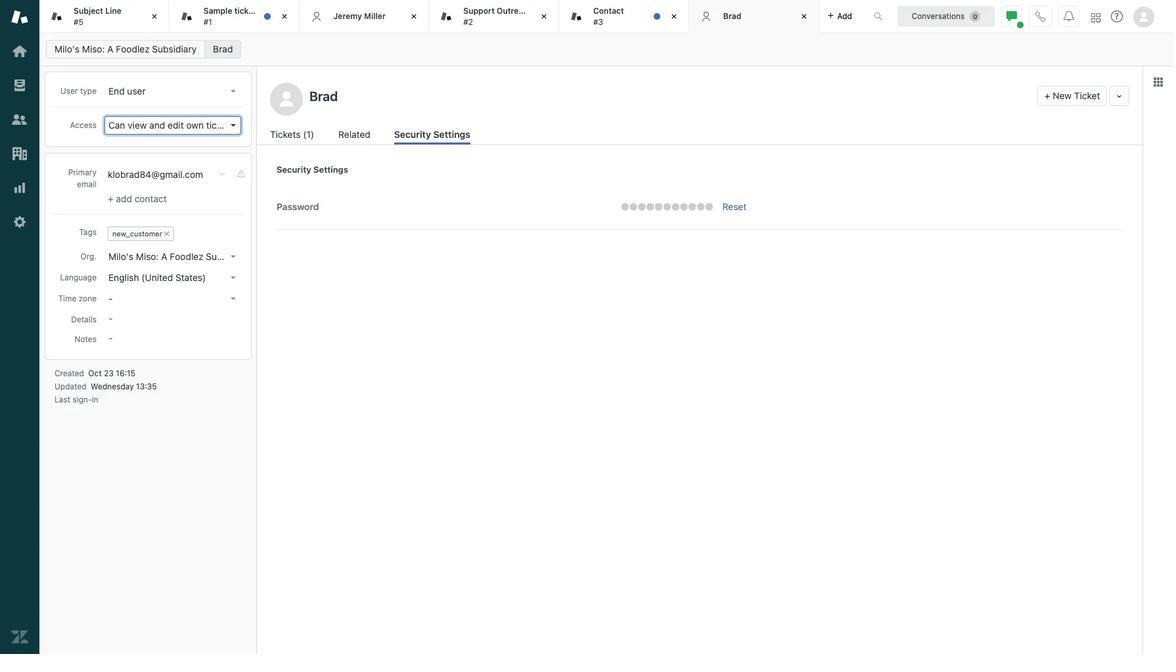 Task type: vqa. For each thing, say whether or not it's contained in the screenshot.
Sample ticket: Meet the ticket #1
no



Task type: locate. For each thing, give the bounding box(es) containing it.
view
[[128, 120, 147, 131]]

(united
[[142, 272, 173, 283]]

main element
[[0, 0, 39, 655]]

0 vertical spatial milo's
[[55, 43, 80, 55]]

1 horizontal spatial add
[[838, 11, 852, 21]]

milo's miso: a foodlez subsidiary down line
[[55, 43, 197, 55]]

get started image
[[11, 43, 28, 60]]

security settings link
[[394, 128, 471, 145]]

milo's miso: a foodlez subsidiary up english (united states) button
[[108, 251, 251, 262]]

0 vertical spatial add
[[838, 11, 852, 21]]

edit
[[168, 120, 184, 131]]

1 horizontal spatial subsidiary
[[206, 251, 251, 262]]

arrow down image left "only" in the top left of the page
[[231, 124, 236, 127]]

arrow down image inside can view and edit own tickets only button
[[231, 124, 236, 127]]

details
[[71, 315, 97, 325]]

1 vertical spatial settings
[[314, 164, 348, 175]]

created
[[55, 369, 84, 379]]

1 horizontal spatial settings
[[433, 129, 471, 140]]

+ new ticket button
[[1038, 86, 1108, 106]]

+ left the new
[[1045, 90, 1051, 101]]

+ new ticket
[[1045, 90, 1101, 101]]

1 horizontal spatial miso:
[[136, 251, 159, 262]]

related
[[339, 129, 371, 140]]

security settings
[[394, 129, 471, 140], [277, 164, 348, 175]]

close image left add popup button
[[798, 10, 811, 23]]

milo's
[[55, 43, 80, 55], [108, 251, 133, 262]]

arrow down image
[[231, 90, 236, 93], [231, 124, 236, 127], [231, 277, 236, 279]]

arrow down image up english (united states) button
[[231, 256, 236, 258]]

a up the (united
[[161, 251, 167, 262]]

0 vertical spatial brad
[[723, 11, 742, 21]]

0 vertical spatial security
[[394, 129, 431, 140]]

brad inside secondary element
[[213, 43, 233, 55]]

1 arrow down image from the top
[[231, 90, 236, 93]]

-
[[108, 293, 113, 304]]

tickets
[[270, 129, 301, 140]]

a down subject line #5
[[107, 43, 113, 55]]

time
[[58, 294, 76, 304]]

arrow down image inside english (united states) button
[[231, 277, 236, 279]]

get help image
[[1111, 11, 1123, 22]]

0 horizontal spatial brad
[[213, 43, 233, 55]]

2 tab from the left
[[429, 0, 559, 33]]

brad tab
[[689, 0, 819, 33]]

subject
[[74, 6, 103, 16]]

+ inside button
[[1045, 90, 1051, 101]]

tags
[[79, 227, 97, 237]]

0 vertical spatial arrow down image
[[231, 90, 236, 93]]

arrow down image for can view and edit own tickets only
[[231, 124, 236, 127]]

+
[[1045, 90, 1051, 101], [108, 193, 113, 204]]

0 vertical spatial a
[[107, 43, 113, 55]]

language
[[60, 273, 97, 283]]

0 vertical spatial +
[[1045, 90, 1051, 101]]

1 horizontal spatial security settings
[[394, 129, 471, 140]]

close image right line
[[148, 10, 161, 23]]

tab containing contact
[[559, 0, 689, 33]]

miso: down #5
[[82, 43, 105, 55]]

access
[[70, 120, 97, 130]]

1 arrow down image from the top
[[231, 256, 236, 258]]

wednesday
[[91, 382, 134, 392]]

0 vertical spatial milo's miso: a foodlez subsidiary
[[55, 43, 197, 55]]

1 vertical spatial miso:
[[136, 251, 159, 262]]

+ for + add contact
[[108, 193, 113, 204]]

0 horizontal spatial milo's
[[55, 43, 80, 55]]

1 tab from the left
[[39, 0, 169, 33]]

foodlez
[[116, 43, 150, 55], [170, 251, 204, 262]]

0 vertical spatial security settings
[[394, 129, 471, 140]]

#1 tab
[[169, 0, 299, 33]]

arrow down image inside end user 'button'
[[231, 90, 236, 93]]

outreach
[[497, 6, 533, 16]]

1 vertical spatial subsidiary
[[206, 251, 251, 262]]

foodlez inside button
[[170, 251, 204, 262]]

2 close image from the left
[[408, 10, 421, 23]]

miso: inside secondary element
[[82, 43, 105, 55]]

0 vertical spatial subsidiary
[[152, 43, 197, 55]]

add inside add popup button
[[838, 11, 852, 21]]

0 horizontal spatial security
[[277, 164, 311, 175]]

subsidiary up end user 'button'
[[152, 43, 197, 55]]

reset
[[723, 201, 747, 212]]

0 vertical spatial arrow down image
[[231, 256, 236, 258]]

security down tickets (1) link
[[277, 164, 311, 175]]

0 horizontal spatial subsidiary
[[152, 43, 197, 55]]

type
[[80, 86, 97, 96]]

a
[[107, 43, 113, 55], [161, 251, 167, 262]]

arrow down image
[[231, 256, 236, 258], [231, 298, 236, 300]]

close image left jeremy
[[278, 10, 291, 23]]

and
[[149, 120, 165, 131]]

4 close image from the left
[[798, 10, 811, 23]]

foodlez up user
[[116, 43, 150, 55]]

#3
[[593, 17, 603, 27]]

organizations image
[[11, 145, 28, 162]]

1 vertical spatial arrow down image
[[231, 298, 236, 300]]

arrow down image for english (united states)
[[231, 277, 236, 279]]

subject line #5
[[74, 6, 122, 27]]

2 arrow down image from the top
[[231, 298, 236, 300]]

oct
[[88, 369, 102, 379]]

milo's down #5
[[55, 43, 80, 55]]

0 vertical spatial foodlez
[[116, 43, 150, 55]]

user
[[60, 86, 78, 96]]

milo's miso: a foodlez subsidiary inside button
[[108, 251, 251, 262]]

jeremy miller tab
[[299, 0, 429, 33]]

new_customer link
[[112, 229, 162, 238]]

+ left contact
[[108, 193, 113, 204]]

created oct 23 16:15 updated wednesday 13:35 last sign-in
[[55, 369, 157, 405]]

0 horizontal spatial settings
[[314, 164, 348, 175]]

1 close image from the left
[[148, 10, 161, 23]]

subsidiary inside secondary element
[[152, 43, 197, 55]]

1 vertical spatial foodlez
[[170, 251, 204, 262]]

miso: up english (united states) on the top of page
[[136, 251, 159, 262]]

2 arrow down image from the top
[[231, 124, 236, 127]]

1 vertical spatial arrow down image
[[231, 124, 236, 127]]

0 horizontal spatial add
[[116, 193, 132, 204]]

new_customer menu
[[105, 224, 241, 244]]

arrow down image down english (united states) button
[[231, 298, 236, 300]]

english (united states)
[[108, 272, 206, 283]]

1 horizontal spatial a
[[161, 251, 167, 262]]

notifications image
[[1064, 11, 1075, 21]]

security
[[394, 129, 431, 140], [277, 164, 311, 175]]

0 horizontal spatial a
[[107, 43, 113, 55]]

1 vertical spatial brad
[[213, 43, 233, 55]]

0 horizontal spatial +
[[108, 193, 113, 204]]

1 horizontal spatial close image
[[408, 10, 421, 23]]

sign-
[[73, 395, 92, 405]]

close image right miller
[[408, 10, 421, 23]]

None field
[[105, 244, 114, 258]]

new
[[1053, 90, 1072, 101]]

close image right "contact #3"
[[668, 10, 681, 23]]

tab
[[39, 0, 169, 33], [429, 0, 559, 33], [559, 0, 689, 33]]

None text field
[[306, 86, 1032, 106]]

subsidiary up english (united states) button
[[206, 251, 251, 262]]

jeremy
[[334, 11, 362, 21]]

13:35
[[136, 382, 157, 392]]

end user
[[108, 85, 146, 97]]

close image inside brad tab
[[798, 10, 811, 23]]

+ add contact
[[108, 193, 167, 204]]

1 vertical spatial +
[[108, 193, 113, 204]]

2 vertical spatial arrow down image
[[231, 277, 236, 279]]

milo's miso: a foodlez subsidiary inside secondary element
[[55, 43, 197, 55]]

0 vertical spatial miso:
[[82, 43, 105, 55]]

1 vertical spatial milo's miso: a foodlez subsidiary
[[108, 251, 251, 262]]

zone
[[79, 294, 97, 304]]

3 tab from the left
[[559, 0, 689, 33]]

settings
[[433, 129, 471, 140], [314, 164, 348, 175]]

zendesk image
[[11, 629, 28, 646]]

can
[[108, 120, 125, 131]]

password
[[277, 202, 319, 212]]

brad
[[723, 11, 742, 21], [213, 43, 233, 55]]

close image
[[148, 10, 161, 23], [538, 10, 551, 23], [668, 10, 681, 23], [798, 10, 811, 23]]

miso:
[[82, 43, 105, 55], [136, 251, 159, 262]]

1 vertical spatial milo's
[[108, 251, 133, 262]]

close image inside 'jeremy miller' tab
[[408, 10, 421, 23]]

0 horizontal spatial miso:
[[82, 43, 105, 55]]

add
[[838, 11, 852, 21], [116, 193, 132, 204]]

close image right outreach
[[538, 10, 551, 23]]

security right related link
[[394, 129, 431, 140]]

milo's miso: a foodlez subsidiary
[[55, 43, 197, 55], [108, 251, 251, 262]]

1 horizontal spatial +
[[1045, 90, 1051, 101]]

notes
[[75, 335, 97, 344]]

brad inside tab
[[723, 11, 742, 21]]

support outreach #2
[[464, 6, 533, 27]]

1 horizontal spatial milo's
[[108, 251, 133, 262]]

new_customer
[[112, 229, 162, 238]]

0 horizontal spatial foodlez
[[116, 43, 150, 55]]

foodlez up states)
[[170, 251, 204, 262]]

close image
[[278, 10, 291, 23], [408, 10, 421, 23]]

0 horizontal spatial security settings
[[277, 164, 348, 175]]

english
[[108, 272, 139, 283]]

arrow down image up 'tickets'
[[231, 90, 236, 93]]

end user button
[[105, 82, 241, 101]]

0 horizontal spatial close image
[[278, 10, 291, 23]]

a inside button
[[161, 251, 167, 262]]

1 close image from the left
[[278, 10, 291, 23]]

arrow down image for milo's miso: a foodlez subsidiary
[[231, 256, 236, 258]]

subsidiary
[[152, 43, 197, 55], [206, 251, 251, 262]]

related link
[[339, 128, 372, 145]]

arrow down image right states)
[[231, 277, 236, 279]]

arrow down image for -
[[231, 298, 236, 300]]

reset link
[[723, 201, 747, 212]]

arrow down image inside the milo's miso: a foodlez subsidiary button
[[231, 256, 236, 258]]

1 horizontal spatial foodlez
[[170, 251, 204, 262]]

miller
[[364, 11, 386, 21]]

1 vertical spatial a
[[161, 251, 167, 262]]

1 horizontal spatial brad
[[723, 11, 742, 21]]

arrow down image inside - button
[[231, 298, 236, 300]]

tabs tab list
[[39, 0, 860, 33]]

3 arrow down image from the top
[[231, 277, 236, 279]]

1 vertical spatial security
[[277, 164, 311, 175]]

milo's up english
[[108, 251, 133, 262]]



Task type: describe. For each thing, give the bounding box(es) containing it.
subsidiary inside button
[[206, 251, 251, 262]]

states)
[[175, 272, 206, 283]]

#5
[[74, 17, 83, 27]]

1 vertical spatial security settings
[[277, 164, 348, 175]]

milo's miso: a foodlez subsidiary link
[[46, 40, 205, 58]]

conversations
[[912, 11, 965, 21]]

line
[[105, 6, 122, 16]]

end
[[108, 85, 125, 97]]

support
[[464, 6, 495, 16]]

org.
[[80, 252, 97, 262]]

button displays agent's chat status as online. image
[[1007, 11, 1017, 21]]

ticket
[[1075, 90, 1101, 101]]

2 close image from the left
[[538, 10, 551, 23]]

- button
[[105, 290, 241, 308]]

zendesk products image
[[1092, 13, 1101, 22]]

zendesk support image
[[11, 9, 28, 26]]

16:15
[[116, 369, 135, 379]]

can view and edit own tickets only
[[108, 120, 255, 131]]

miso: inside button
[[136, 251, 159, 262]]

1 vertical spatial add
[[116, 193, 132, 204]]

#2
[[464, 17, 473, 27]]

close image inside the #1 tab
[[278, 10, 291, 23]]

reporting image
[[11, 179, 28, 197]]

milo's miso: a foodlez subsidiary button
[[105, 248, 251, 266]]

conversations button
[[898, 6, 995, 27]]

time zone
[[58, 294, 97, 304]]

apps image
[[1153, 77, 1164, 87]]

primary
[[68, 168, 97, 177]]

(1)
[[303, 129, 314, 140]]

customers image
[[11, 111, 28, 128]]

contact #3
[[593, 6, 624, 27]]

only
[[237, 120, 255, 131]]

in
[[92, 395, 98, 405]]

milo's inside secondary element
[[55, 43, 80, 55]]

#1
[[204, 17, 212, 27]]

0 vertical spatial settings
[[433, 129, 471, 140]]

secondary element
[[39, 36, 1175, 62]]

add button
[[819, 0, 860, 32]]

tickets (1)
[[270, 129, 314, 140]]

primary email
[[68, 168, 97, 189]]

english (united states) button
[[105, 269, 241, 287]]

tickets
[[206, 120, 234, 131]]

user
[[127, 85, 146, 97]]

jeremy miller
[[334, 11, 386, 21]]

3 close image from the left
[[668, 10, 681, 23]]

own
[[186, 120, 204, 131]]

contact
[[593, 6, 624, 16]]

23
[[104, 369, 114, 379]]

tab containing subject line
[[39, 0, 169, 33]]

last
[[55, 395, 70, 405]]

●●●●●●●●●●● reset
[[621, 201, 747, 212]]

can view and edit own tickets only button
[[105, 116, 255, 135]]

1 horizontal spatial security
[[394, 129, 431, 140]]

tab containing support outreach
[[429, 0, 559, 33]]

klobrad84@gmail.com
[[108, 169, 203, 180]]

+ for + new ticket
[[1045, 90, 1051, 101]]

tickets (1) link
[[270, 128, 316, 145]]

●●●●●●●●●●●
[[621, 201, 714, 212]]

arrow down image for end user
[[231, 90, 236, 93]]

milo's inside button
[[108, 251, 133, 262]]

foodlez inside secondary element
[[116, 43, 150, 55]]

updated
[[55, 382, 87, 392]]

views image
[[11, 77, 28, 94]]

email
[[77, 179, 97, 189]]

contact
[[135, 193, 167, 204]]

user type
[[60, 86, 97, 96]]

brad link
[[205, 40, 241, 58]]

admin image
[[11, 214, 28, 231]]



